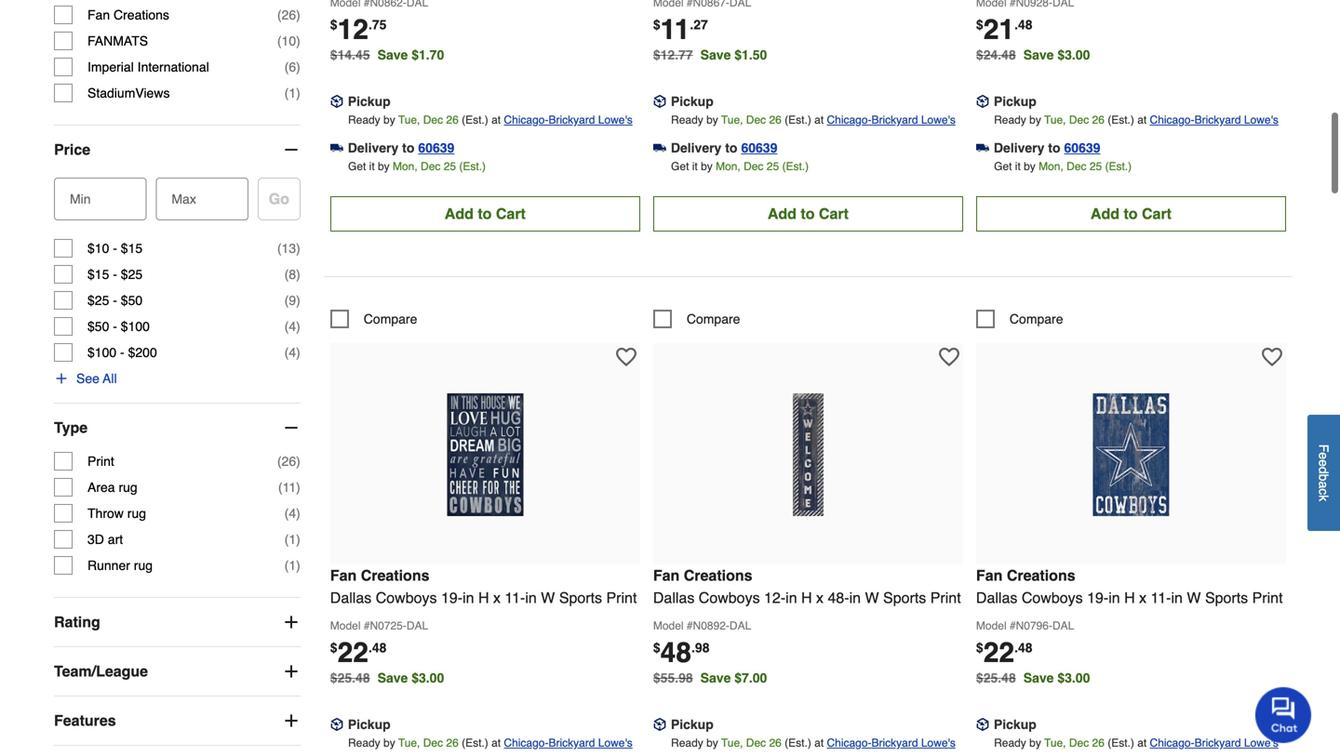 Task type: locate. For each thing, give the bounding box(es) containing it.
compare for 1001167432 element
[[687, 312, 740, 327]]

heart outline image
[[939, 347, 960, 368], [1262, 347, 1283, 368]]

actual price $22.48 element for second was price $25.48 element from the right
[[330, 637, 387, 669]]

4
[[289, 319, 296, 334], [289, 345, 296, 360], [289, 506, 296, 521]]

lowe's
[[598, 113, 633, 126], [921, 113, 956, 126], [1244, 113, 1279, 126], [598, 737, 633, 750], [921, 737, 956, 750], [1244, 737, 1279, 750]]

get it by mon, dec 25 (est.) for 1st 60639 button from right
[[994, 160, 1132, 173]]

rating
[[54, 614, 100, 631]]

mon, for second 60639 button from right
[[716, 160, 741, 173]]

1 horizontal spatial compare
[[687, 312, 740, 327]]

$ for the 'actual price $21.48' element
[[976, 17, 984, 32]]

fan for model # n0725-dal
[[330, 567, 357, 584]]

tue,
[[398, 113, 420, 126], [721, 113, 743, 126], [1044, 113, 1066, 126], [398, 737, 420, 750], [721, 737, 743, 750], [1044, 737, 1066, 750]]

1 vertical spatial minus image
[[282, 419, 300, 438]]

0 vertical spatial minus image
[[282, 141, 300, 159]]

2 horizontal spatial w
[[1187, 590, 1201, 607]]

cowboys up "n0892-"
[[699, 590, 760, 607]]

2 # from the left
[[687, 620, 693, 633]]

0 horizontal spatial #
[[364, 620, 370, 633]]

cowboys up n0796- in the right bottom of the page
[[1022, 590, 1083, 607]]

model up 48
[[653, 620, 684, 633]]

plus image left see
[[54, 371, 69, 386]]

1 compare from the left
[[364, 312, 417, 327]]

w for n0725-dal
[[541, 590, 555, 607]]

to
[[402, 140, 415, 155], [725, 140, 738, 155], [1048, 140, 1061, 155], [478, 205, 492, 222], [801, 205, 815, 222], [1124, 205, 1138, 222]]

2 horizontal spatial get
[[994, 160, 1012, 173]]

0 horizontal spatial $25
[[87, 293, 109, 308]]

min
[[70, 192, 91, 207]]

0 vertical spatial $15
[[121, 241, 143, 256]]

e up the d at the bottom of the page
[[1317, 453, 1332, 460]]

2 11- from the left
[[1151, 590, 1171, 607]]

1 25 from the left
[[444, 160, 456, 173]]

3 cart from the left
[[1142, 205, 1172, 222]]

$25 up $25 - $50
[[121, 267, 143, 282]]

model # n0796-dal
[[976, 620, 1074, 633]]

( 9 )
[[285, 293, 300, 308]]

0 horizontal spatial dal
[[407, 620, 428, 633]]

rug
[[119, 480, 137, 495], [127, 506, 146, 521], [134, 559, 153, 573]]

$ for actual price $11.27 element in the top of the page
[[653, 17, 661, 32]]

$ inside $ 21 .48
[[976, 17, 984, 32]]

1 vertical spatial ( 26 )
[[277, 454, 300, 469]]

0 horizontal spatial sports
[[559, 590, 602, 607]]

0 horizontal spatial add to cart
[[445, 205, 526, 222]]

( for fanmats
[[277, 34, 282, 48]]

- down $25 - $50
[[113, 319, 117, 334]]

( 26 ) for 11
[[277, 454, 300, 469]]

creations for model # n0892-dal
[[684, 567, 753, 584]]

3 ) from the top
[[296, 60, 300, 75]]

it
[[369, 160, 375, 173], [692, 160, 698, 173], [1015, 160, 1021, 173]]

$100 up see all
[[87, 345, 116, 360]]

1 plus image from the top
[[282, 663, 300, 681]]

pickup
[[348, 94, 391, 109], [671, 94, 714, 109], [994, 94, 1037, 109], [348, 718, 391, 732], [671, 718, 714, 732], [994, 718, 1037, 732]]

7 ) from the top
[[296, 293, 300, 308]]

fan up model # n0892-dal
[[653, 567, 680, 584]]

- for $50
[[113, 319, 117, 334]]

$10 - $15
[[87, 241, 143, 256]]

1 $25.48 from the left
[[330, 671, 370, 686]]

2 in from the left
[[525, 590, 537, 607]]

2 vertical spatial ( 4 )
[[285, 506, 300, 521]]

1 horizontal spatial cart
[[819, 205, 849, 222]]

0 vertical spatial plus image
[[54, 371, 69, 386]]

minus image up go
[[282, 141, 300, 159]]

x
[[493, 590, 501, 607], [816, 590, 824, 607], [1139, 590, 1147, 607]]

1001166014 element
[[330, 310, 417, 328]]

25 for first 60639 button from the left
[[444, 160, 456, 173]]

0 horizontal spatial truck filled image
[[330, 142, 343, 155]]

0 horizontal spatial 60639 button
[[418, 139, 455, 157]]

$ 22 .48 down model # n0725-dal
[[330, 637, 387, 669]]

2 horizontal spatial 60639 button
[[1064, 139, 1101, 157]]

$ inside $ 48 .98
[[653, 641, 661, 656]]

1 minus image from the top
[[282, 141, 300, 159]]

2 w from the left
[[865, 590, 879, 607]]

actual price $22.48 element down model # n0796-dal
[[976, 637, 1033, 669]]

1 x from the left
[[493, 590, 501, 607]]

creations for model # n0725-dal
[[361, 567, 430, 584]]

2 25 from the left
[[767, 160, 779, 173]]

11 ) from the top
[[296, 480, 300, 495]]

1 ( 1 ) from the top
[[285, 86, 300, 101]]

11 for ( 11 )
[[283, 480, 296, 495]]

$25 down $15 - $25
[[87, 293, 109, 308]]

3 60639 from the left
[[1064, 140, 1101, 155]]

1 horizontal spatial 60639
[[741, 140, 778, 155]]

$3.00 down model # n0725-dal
[[412, 671, 444, 686]]

1 dallas from the left
[[330, 590, 372, 607]]

1 horizontal spatial model
[[653, 620, 684, 633]]

0 horizontal spatial delivery to 60639
[[348, 140, 455, 155]]

1 horizontal spatial it
[[692, 160, 698, 173]]

0 vertical spatial 11
[[661, 13, 690, 45]]

10 ) from the top
[[296, 454, 300, 469]]

see all button
[[54, 370, 117, 388]]

runner
[[87, 559, 130, 573]]

$50 up $50 - $100
[[121, 293, 143, 308]]

pickup image
[[976, 95, 989, 108], [653, 719, 666, 732], [976, 719, 989, 732]]

$50 down $25 - $50
[[87, 319, 109, 334]]

1 horizontal spatial $ 22 .48
[[976, 637, 1033, 669]]

- up $25 - $50
[[113, 267, 117, 282]]

price
[[54, 141, 90, 158]]

was price $14.45 element
[[330, 43, 378, 62]]

1 ( 26 ) from the top
[[277, 8, 300, 22]]

$50
[[121, 293, 143, 308], [87, 319, 109, 334]]

mon, for 1st 60639 button from right
[[1039, 160, 1064, 173]]

60639
[[418, 140, 455, 155], [741, 140, 778, 155], [1064, 140, 1101, 155]]

( 26 ) up ( 11 )
[[277, 454, 300, 469]]

( for $10 - $15
[[277, 241, 282, 256]]

0 horizontal spatial 25
[[444, 160, 456, 173]]

( 1 ) for 6
[[285, 86, 300, 101]]

$ up was price $14.45 element
[[330, 17, 337, 32]]

0 horizontal spatial plus image
[[54, 371, 69, 386]]

2 horizontal spatial h
[[1124, 590, 1135, 607]]

$ down model # n0725-dal
[[330, 641, 337, 656]]

1 horizontal spatial cowboys
[[699, 590, 760, 607]]

1 fan creations dallas cowboys 19-in h x 11-in w sports print from the left
[[330, 567, 637, 607]]

sports
[[559, 590, 602, 607], [883, 590, 926, 607], [1205, 590, 1248, 607]]

compare for 1001166014 element
[[364, 312, 417, 327]]

.75
[[369, 17, 387, 32]]

- for $10
[[113, 241, 117, 256]]

$ inside $ 12 .75
[[330, 17, 337, 32]]

$ up was price $55.98 element
[[653, 641, 661, 656]]

e
[[1317, 453, 1332, 460], [1317, 460, 1332, 467]]

1 vertical spatial $25
[[87, 293, 109, 308]]

1 vertical spatial plus image
[[282, 712, 300, 731]]

1 w from the left
[[541, 590, 555, 607]]

22 for second was price $25.48 element from the right
[[337, 637, 369, 669]]

$25.48 save $3.00 for second was price $25.48 element from the right's actual price $22.48 element
[[330, 671, 444, 686]]

3 get from the left
[[994, 160, 1012, 173]]

( for runner rug
[[285, 559, 289, 573]]

3 mon, from the left
[[1039, 160, 1064, 173]]

1 horizontal spatial add to cart
[[768, 205, 849, 222]]

0 horizontal spatial heart outline image
[[939, 347, 960, 368]]

truck filled image
[[976, 142, 989, 155]]

3 ( 1 ) from the top
[[285, 559, 300, 573]]

model
[[330, 620, 361, 633], [653, 620, 684, 633], [976, 620, 1007, 633]]

2 1 from the top
[[289, 532, 296, 547]]

dal
[[407, 620, 428, 633], [730, 620, 751, 633], [1053, 620, 1074, 633]]

print inside fan creations dallas cowboys 12-in h x 48-in w sports print
[[931, 590, 961, 607]]

pickup image
[[330, 95, 343, 108], [653, 95, 666, 108], [330, 719, 343, 732]]

1 horizontal spatial fan creations dallas cowboys 19-in h x 11-in w sports print image
[[1029, 353, 1234, 557]]

1001167432 element
[[653, 310, 740, 328]]

was price $25.48 element
[[330, 666, 378, 686], [976, 666, 1024, 686]]

11 for $ 11 .27
[[661, 13, 690, 45]]

2 add from the left
[[768, 205, 797, 222]]

( for $25 - $50
[[285, 293, 289, 308]]

x inside fan creations dallas cowboys 12-in h x 48-in w sports print
[[816, 590, 824, 607]]

2 horizontal spatial it
[[1015, 160, 1021, 173]]

cowboys for n0892-
[[699, 590, 760, 607]]

model left n0796- in the right bottom of the page
[[976, 620, 1007, 633]]

creations inside fan creations dallas cowboys 12-in h x 48-in w sports print
[[684, 567, 753, 584]]

21
[[984, 13, 1015, 45]]

- right $10
[[113, 241, 117, 256]]

$3.00 down model # n0796-dal
[[1058, 671, 1090, 686]]

0 horizontal spatial compare
[[364, 312, 417, 327]]

2 compare from the left
[[687, 312, 740, 327]]

0 horizontal spatial dallas
[[330, 590, 372, 607]]

1 60639 button from the left
[[418, 139, 455, 157]]

3 dallas from the left
[[976, 590, 1018, 607]]

0 horizontal spatial add to cart button
[[330, 196, 640, 232]]

2 model from the left
[[653, 620, 684, 633]]

1 truck filled image from the left
[[330, 142, 343, 155]]

2 horizontal spatial get it by mon, dec 25 (est.)
[[994, 160, 1132, 173]]

save for second was price $25.48 element from the right's actual price $22.48 element
[[378, 671, 408, 686]]

0 horizontal spatial actual price $22.48 element
[[330, 637, 387, 669]]

fan inside fan creations dallas cowboys 12-in h x 48-in w sports print
[[653, 567, 680, 584]]

2 minus image from the top
[[282, 419, 300, 438]]

- left $200
[[120, 345, 124, 360]]

e up "b"
[[1317, 460, 1332, 467]]

$24.48 save $3.00
[[976, 47, 1090, 62]]

dallas inside fan creations dallas cowboys 12-in h x 48-in w sports print
[[653, 590, 695, 607]]

1 horizontal spatial delivery
[[671, 140, 722, 155]]

4 for $200
[[289, 345, 296, 360]]

0 horizontal spatial was price $25.48 element
[[330, 666, 378, 686]]

$3.00 right was price $24.48 element
[[1058, 47, 1090, 62]]

1 horizontal spatial x
[[816, 590, 824, 607]]

3 sports from the left
[[1205, 590, 1248, 607]]

2 fan creations dallas cowboys 19-in h x 11-in w sports print image from the left
[[1029, 353, 1234, 557]]

1 horizontal spatial heart outline image
[[1262, 347, 1283, 368]]

2 horizontal spatial add to cart
[[1091, 205, 1172, 222]]

60639 button
[[418, 139, 455, 157], [741, 139, 778, 157], [1064, 139, 1101, 157]]

2 get from the left
[[671, 160, 689, 173]]

.48
[[1015, 17, 1033, 32], [369, 641, 387, 656], [1015, 641, 1033, 656]]

$15
[[121, 241, 143, 256], [87, 267, 109, 282]]

$ 22 .48 for first was price $25.48 element from right
[[976, 637, 1033, 669]]

( 4 ) for $200
[[285, 345, 300, 360]]

1 horizontal spatial 19-
[[1087, 590, 1109, 607]]

ready
[[348, 113, 380, 126], [671, 113, 703, 126], [994, 113, 1026, 126], [348, 737, 380, 750], [671, 737, 703, 750], [994, 737, 1026, 750]]

1 model from the left
[[330, 620, 361, 633]]

1 $25.48 save $3.00 from the left
[[330, 671, 444, 686]]

price button
[[54, 126, 300, 174]]

compare
[[364, 312, 417, 327], [687, 312, 740, 327], [1010, 312, 1063, 327]]

( 26 ) up ( 10 )
[[277, 8, 300, 22]]

2 cowboys from the left
[[699, 590, 760, 607]]

( for imperial international
[[285, 60, 289, 75]]

h
[[478, 590, 489, 607], [801, 590, 812, 607], [1124, 590, 1135, 607]]

(
[[277, 8, 282, 22], [277, 34, 282, 48], [285, 60, 289, 75], [285, 86, 289, 101], [277, 241, 282, 256], [285, 267, 289, 282], [285, 293, 289, 308], [285, 319, 289, 334], [285, 345, 289, 360], [277, 454, 282, 469], [278, 480, 283, 495], [285, 506, 289, 521], [285, 532, 289, 547], [285, 559, 289, 573]]

1 horizontal spatial add
[[768, 205, 797, 222]]

1 horizontal spatial 60639 button
[[741, 139, 778, 157]]

) for $25 - $50
[[296, 293, 300, 308]]

2 vertical spatial rug
[[134, 559, 153, 573]]

3 get it by mon, dec 25 (est.) from the left
[[994, 160, 1132, 173]]

dallas up model # n0892-dal
[[653, 590, 695, 607]]

$ up was price $12.77 element
[[653, 17, 661, 32]]

creations up "n0892-"
[[684, 567, 753, 584]]

1 19- from the left
[[441, 590, 463, 607]]

plus image inside features button
[[282, 712, 300, 731]]

$ 22 .48 down model # n0796-dal
[[976, 637, 1033, 669]]

2 it from the left
[[692, 160, 698, 173]]

0 horizontal spatial 60639
[[418, 140, 455, 155]]

8
[[289, 267, 296, 282]]

( 26 )
[[277, 8, 300, 22], [277, 454, 300, 469]]

2 fan creations dallas cowboys 19-in h x 11-in w sports print from the left
[[976, 567, 1283, 607]]

cowboys inside fan creations dallas cowboys 12-in h x 48-in w sports print
[[699, 590, 760, 607]]

2 ( 26 ) from the top
[[277, 454, 300, 469]]

dec
[[423, 113, 443, 126], [746, 113, 766, 126], [1069, 113, 1089, 126], [421, 160, 441, 173], [744, 160, 764, 173], [1067, 160, 1087, 173], [423, 737, 443, 750], [746, 737, 766, 750], [1069, 737, 1089, 750]]

$ down model # n0796-dal
[[976, 641, 984, 656]]

1 in from the left
[[463, 590, 474, 607]]

3 add to cart from the left
[[1091, 205, 1172, 222]]

3 add to cart button from the left
[[976, 196, 1286, 232]]

2 vertical spatial 4
[[289, 506, 296, 521]]

19- for model # n0725-dal
[[441, 590, 463, 607]]

1 11- from the left
[[505, 590, 525, 607]]

w
[[541, 590, 555, 607], [865, 590, 879, 607], [1187, 590, 1201, 607]]

print
[[87, 454, 114, 469], [606, 590, 637, 607], [931, 590, 961, 607], [1253, 590, 1283, 607]]

$ 22 .48
[[330, 637, 387, 669], [976, 637, 1033, 669]]

2 x from the left
[[816, 590, 824, 607]]

plus image
[[282, 663, 300, 681], [282, 712, 300, 731]]

fan for model # n0892-dal
[[653, 567, 680, 584]]

compare inside 1001167432 element
[[687, 312, 740, 327]]

actual price $12.75 element
[[330, 13, 387, 45]]

dallas for n0796-
[[976, 590, 1018, 607]]

# for n0725-dal
[[364, 620, 370, 633]]

minus image inside "type" button
[[282, 419, 300, 438]]

22 down model # n0796-dal
[[984, 637, 1015, 669]]

compare inside 1001166014 element
[[364, 312, 417, 327]]

3 model from the left
[[976, 620, 1007, 633]]

rating button
[[54, 599, 300, 647]]

imperial international
[[87, 60, 209, 75]]

chicago-brickyard lowe's button
[[504, 111, 633, 129], [827, 111, 956, 129], [1150, 111, 1279, 129], [504, 734, 633, 753], [827, 734, 956, 753], [1150, 734, 1279, 753]]

2 $ 22 .48 from the left
[[976, 637, 1033, 669]]

creations up "n0725-"
[[361, 567, 430, 584]]

1 horizontal spatial $15
[[121, 241, 143, 256]]

2 h from the left
[[801, 590, 812, 607]]

print for model # n0796-dal
[[1253, 590, 1283, 607]]

fan for model # n0796-dal
[[976, 567, 1003, 584]]

3 add from the left
[[1091, 205, 1120, 222]]

0 horizontal spatial $25.48 save $3.00
[[330, 671, 444, 686]]

11- for n0725-dal
[[505, 590, 525, 607]]

1 horizontal spatial 11-
[[1151, 590, 1171, 607]]

0 horizontal spatial 22
[[337, 637, 369, 669]]

3 25 from the left
[[1090, 160, 1102, 173]]

truck filled image for first 60639 button from the left
[[330, 142, 343, 155]]

save down .75
[[378, 47, 408, 62]]

1 horizontal spatial dal
[[730, 620, 751, 633]]

1 vertical spatial ( 4 )
[[285, 345, 300, 360]]

n0725-
[[370, 620, 407, 633]]

1 vertical spatial $100
[[87, 345, 116, 360]]

0 horizontal spatial fan creations dallas cowboys 19-in h x 11-in w sports print
[[330, 567, 637, 607]]

$3.00 for first was price $25.48 element from right
[[1058, 671, 1090, 686]]

$25.48 down model # n0725-dal
[[330, 671, 370, 686]]

fan up model # n0796-dal
[[976, 567, 1003, 584]]

$25.48 save $3.00 down "n0725-"
[[330, 671, 444, 686]]

sports for n0725-dal
[[559, 590, 602, 607]]

( 6 )
[[285, 60, 300, 75]]

1 vertical spatial $15
[[87, 267, 109, 282]]

1 horizontal spatial get
[[671, 160, 689, 173]]

get for truck filled icon corresponding to first 60639 button from the left
[[348, 160, 366, 173]]

minus image up ( 11 )
[[282, 419, 300, 438]]

13
[[282, 241, 296, 256]]

1 horizontal spatial $25.48
[[976, 671, 1016, 686]]

)
[[296, 8, 300, 22], [296, 34, 300, 48], [296, 60, 300, 75], [296, 86, 300, 101], [296, 241, 300, 256], [296, 267, 300, 282], [296, 293, 300, 308], [296, 319, 300, 334], [296, 345, 300, 360], [296, 454, 300, 469], [296, 480, 300, 495], [296, 506, 300, 521], [296, 532, 300, 547], [296, 559, 300, 573]]

$25
[[121, 267, 143, 282], [87, 293, 109, 308]]

2 horizontal spatial cowboys
[[1022, 590, 1083, 607]]

truck filled image for second 60639 button from right
[[653, 142, 666, 155]]

2 horizontal spatial mon,
[[1039, 160, 1064, 173]]

x for model # n0725-dal
[[493, 590, 501, 607]]

3 4 from the top
[[289, 506, 296, 521]]

actual price $22.48 element
[[330, 637, 387, 669], [976, 637, 1033, 669]]

cowboys
[[376, 590, 437, 607], [699, 590, 760, 607], [1022, 590, 1083, 607]]

22 down model # n0725-dal
[[337, 637, 369, 669]]

0 vertical spatial $100
[[121, 319, 150, 334]]

1 # from the left
[[364, 620, 370, 633]]

1 22 from the left
[[337, 637, 369, 669]]

1 ( 4 ) from the top
[[285, 319, 300, 334]]

compare for 1001163350 'element' at the top right
[[1010, 312, 1063, 327]]

11-
[[505, 590, 525, 607], [1151, 590, 1171, 607]]

minus image for type
[[282, 419, 300, 438]]

1 horizontal spatial h
[[801, 590, 812, 607]]

dallas for n0725-
[[330, 590, 372, 607]]

minus image
[[282, 141, 300, 159], [282, 419, 300, 438]]

1 vertical spatial 1
[[289, 532, 296, 547]]

) for throw rug
[[296, 506, 300, 521]]

.48 down model # n0725-dal
[[369, 641, 387, 656]]

$55.98 save $7.00
[[653, 671, 767, 686]]

save for 'actual price $12.75' element
[[378, 47, 408, 62]]

actual price $48.98 element
[[653, 637, 710, 669]]

w for n0796-dal
[[1187, 590, 1201, 607]]

1 vertical spatial 4
[[289, 345, 296, 360]]

1 cowboys from the left
[[376, 590, 437, 607]]

2 horizontal spatial #
[[1010, 620, 1016, 633]]

chat invite button image
[[1256, 687, 1312, 744]]

$25.48 for second was price $25.48 element from the right
[[330, 671, 370, 686]]

compare inside 1001163350 'element'
[[1010, 312, 1063, 327]]

$100 up $200
[[121, 319, 150, 334]]

1 horizontal spatial fan creations dallas cowboys 19-in h x 11-in w sports print
[[976, 567, 1283, 607]]

creations for model # n0796-dal
[[1007, 567, 1076, 584]]

features button
[[54, 697, 300, 746]]

h inside fan creations dallas cowboys 12-in h x 48-in w sports print
[[801, 590, 812, 607]]

1 vertical spatial 11
[[283, 480, 296, 495]]

$3.00 for second was price $25.48 element from the right
[[412, 671, 444, 686]]

1 horizontal spatial #
[[687, 620, 693, 633]]

8 ) from the top
[[296, 319, 300, 334]]

pickup image for truck filled icon for second 60639 button from right
[[653, 95, 666, 108]]

actual price $11.27 element
[[653, 13, 708, 45]]

1 horizontal spatial delivery to 60639
[[671, 140, 778, 155]]

0 vertical spatial ( 26 )
[[277, 8, 300, 22]]

#
[[364, 620, 370, 633], [687, 620, 693, 633], [1010, 620, 1016, 633]]

1 4 from the top
[[289, 319, 296, 334]]

12 ) from the top
[[296, 506, 300, 521]]

$ inside $ 11 .27
[[653, 17, 661, 32]]

1 it from the left
[[369, 160, 375, 173]]

1 add to cart from the left
[[445, 205, 526, 222]]

throw rug
[[87, 506, 146, 521]]

dallas up model # n0796-dal
[[976, 590, 1018, 607]]

save down n0796- in the right bottom of the page
[[1024, 671, 1054, 686]]

22 for first was price $25.48 element from right
[[984, 637, 1015, 669]]

3 # from the left
[[1010, 620, 1016, 633]]

save right '$24.48'
[[1024, 47, 1054, 62]]

creations up n0796- in the right bottom of the page
[[1007, 567, 1076, 584]]

international
[[137, 60, 209, 75]]

$25.48 save $3.00 down n0796- in the right bottom of the page
[[976, 671, 1090, 686]]

dallas up model # n0725-dal
[[330, 590, 372, 607]]

save for the 'actual price $21.48' element
[[1024, 47, 1054, 62]]

.48 up $24.48 save $3.00
[[1015, 17, 1033, 32]]

3 it from the left
[[1015, 160, 1021, 173]]

$ up was price $24.48 element
[[976, 17, 984, 32]]

( for $15 - $25
[[285, 267, 289, 282]]

$50 - $100
[[87, 319, 150, 334]]

truck filled image
[[330, 142, 343, 155], [653, 142, 666, 155]]

at
[[492, 113, 501, 126], [815, 113, 824, 126], [1138, 113, 1147, 126], [492, 737, 501, 750], [815, 737, 824, 750], [1138, 737, 1147, 750]]

$12.77 save $1.50
[[653, 47, 767, 62]]

3 delivery to 60639 from the left
[[994, 140, 1101, 155]]

2 $25.48 from the left
[[976, 671, 1016, 686]]

3 cowboys from the left
[[1022, 590, 1083, 607]]

actual price $22.48 element down model # n0725-dal
[[330, 637, 387, 669]]

cart
[[496, 205, 526, 222], [819, 205, 849, 222], [1142, 205, 1172, 222]]

2 delivery to 60639 from the left
[[671, 140, 778, 155]]

1 vertical spatial ( 1 )
[[285, 532, 300, 547]]

2 ) from the top
[[296, 34, 300, 48]]

heart outline image
[[616, 347, 636, 368]]

4 ) from the top
[[296, 86, 300, 101]]

1 vertical spatial $50
[[87, 319, 109, 334]]

1 horizontal spatial $25
[[121, 267, 143, 282]]

by
[[383, 113, 395, 126], [707, 113, 718, 126], [1030, 113, 1041, 126], [378, 160, 390, 173], [701, 160, 713, 173], [1024, 160, 1036, 173], [383, 737, 395, 750], [707, 737, 718, 750], [1030, 737, 1041, 750]]

1 horizontal spatial 11
[[661, 13, 690, 45]]

2 horizontal spatial compare
[[1010, 312, 1063, 327]]

1 fan creations dallas cowboys 19-in h x 11-in w sports print image from the left
[[383, 353, 588, 557]]

1 horizontal spatial $50
[[121, 293, 143, 308]]

rug right runner
[[134, 559, 153, 573]]

0 horizontal spatial cart
[[496, 205, 526, 222]]

( 1 ) for 4
[[285, 532, 300, 547]]

creations
[[114, 8, 169, 22], [361, 567, 430, 584], [684, 567, 753, 584], [1007, 567, 1076, 584]]

0 horizontal spatial x
[[493, 590, 501, 607]]

1 sports from the left
[[559, 590, 602, 607]]

2 truck filled image from the left
[[653, 142, 666, 155]]

) for imperial international
[[296, 60, 300, 75]]

get for truck filled image
[[994, 160, 1012, 173]]

( for $100 - $200
[[285, 345, 289, 360]]

plus image inside team/league button
[[282, 663, 300, 681]]

0 vertical spatial ( 1 )
[[285, 86, 300, 101]]

0 vertical spatial rug
[[119, 480, 137, 495]]

$25 - $50
[[87, 293, 143, 308]]

.48 down model # n0796-dal
[[1015, 641, 1033, 656]]

save down .98
[[701, 671, 731, 686]]

save down .27
[[701, 47, 731, 62]]

1 get from the left
[[348, 160, 366, 173]]

save down "n0725-"
[[378, 671, 408, 686]]

0 vertical spatial plus image
[[282, 663, 300, 681]]

1 horizontal spatial 22
[[984, 637, 1015, 669]]

sports inside fan creations dallas cowboys 12-in h x 48-in w sports print
[[883, 590, 926, 607]]

1 add from the left
[[445, 205, 474, 222]]

cowboys up "n0725-"
[[376, 590, 437, 607]]

plus image inside rating button
[[282, 613, 300, 632]]

2 horizontal spatial x
[[1139, 590, 1147, 607]]

2 22 from the left
[[984, 637, 1015, 669]]

was price $25.48 element down model # n0725-dal
[[330, 666, 378, 686]]

$25.48 down model # n0796-dal
[[976, 671, 1016, 686]]

- down $15 - $25
[[113, 293, 117, 308]]

0 horizontal spatial $100
[[87, 345, 116, 360]]

mon,
[[393, 160, 418, 173], [716, 160, 741, 173], [1039, 160, 1064, 173]]

$15 up $15 - $25
[[121, 241, 143, 256]]

2 actual price $22.48 element from the left
[[976, 637, 1033, 669]]

3 h from the left
[[1124, 590, 1135, 607]]

1 horizontal spatial add to cart button
[[653, 196, 963, 232]]

1 delivery from the left
[[348, 140, 399, 155]]

1 horizontal spatial was price $25.48 element
[[976, 666, 1024, 686]]

5 in from the left
[[1109, 590, 1120, 607]]

0 horizontal spatial get it by mon, dec 25 (est.)
[[348, 160, 486, 173]]

1 horizontal spatial mon,
[[716, 160, 741, 173]]

x for model # n0892-dal
[[816, 590, 824, 607]]

0 horizontal spatial w
[[541, 590, 555, 607]]

2 cart from the left
[[819, 205, 849, 222]]

.48 inside $ 21 .48
[[1015, 17, 1033, 32]]

0 horizontal spatial it
[[369, 160, 375, 173]]

1 heart outline image from the left
[[939, 347, 960, 368]]

plus image
[[54, 371, 69, 386], [282, 613, 300, 632]]

1 add to cart button from the left
[[330, 196, 640, 232]]

fan creations dallas cowboys 19-in h x 11-in w sports print for model # n0796-dal
[[976, 567, 1283, 607]]

model left "n0725-"
[[330, 620, 361, 633]]

plus image left model # n0725-dal
[[282, 613, 300, 632]]

5 ) from the top
[[296, 241, 300, 256]]

fan creations dallas cowboys 19-in h x 11-in w sports print image
[[383, 353, 588, 557], [1029, 353, 1234, 557]]

fan
[[87, 8, 110, 22], [330, 567, 357, 584], [653, 567, 680, 584], [976, 567, 1003, 584]]

minus image inside price button
[[282, 141, 300, 159]]

$15 down $10
[[87, 267, 109, 282]]

w inside fan creations dallas cowboys 12-in h x 48-in w sports print
[[865, 590, 879, 607]]

fan up model # n0725-dal
[[330, 567, 357, 584]]

0 horizontal spatial 11-
[[505, 590, 525, 607]]

n0892-
[[693, 620, 730, 633]]

rug right area
[[119, 480, 137, 495]]

0 horizontal spatial $50
[[87, 319, 109, 334]]

rug right the throw
[[127, 506, 146, 521]]

2 mon, from the left
[[716, 160, 741, 173]]

- for $100
[[120, 345, 124, 360]]

1 horizontal spatial $25.48 save $3.00
[[976, 671, 1090, 686]]

0 horizontal spatial $25.48
[[330, 671, 370, 686]]

48-
[[828, 590, 849, 607]]

$25.48
[[330, 671, 370, 686], [976, 671, 1016, 686]]

26
[[282, 8, 296, 22], [446, 113, 459, 126], [769, 113, 782, 126], [1092, 113, 1105, 126], [282, 454, 296, 469], [446, 737, 459, 750], [769, 737, 782, 750], [1092, 737, 1105, 750]]

was price $25.48 element down model # n0796-dal
[[976, 666, 1024, 686]]

dallas for n0892-
[[653, 590, 695, 607]]

f e e d b a c k button
[[1308, 415, 1340, 531]]

( for fan creations
[[277, 8, 282, 22]]



Task type: vqa. For each thing, say whether or not it's contained in the screenshot.


Task type: describe. For each thing, give the bounding box(es) containing it.
12-
[[764, 590, 786, 607]]

2 60639 from the left
[[741, 140, 778, 155]]

fan up fanmats
[[87, 8, 110, 22]]

model # n0892-dal
[[653, 620, 751, 633]]

$12.77
[[653, 47, 693, 62]]

plus image inside see all button
[[54, 371, 69, 386]]

$10
[[87, 241, 109, 256]]

plus image for features
[[282, 712, 300, 731]]

mon, for first 60639 button from the left
[[393, 160, 418, 173]]

1 for 4
[[289, 532, 296, 547]]

48
[[661, 637, 692, 669]]

f
[[1317, 445, 1332, 453]]

get it by mon, dec 25 (est.) for first 60639 button from the left
[[348, 160, 486, 173]]

1 was price $25.48 element from the left
[[330, 666, 378, 686]]

sports for n0796-dal
[[1205, 590, 1248, 607]]

b
[[1317, 474, 1332, 482]]

plus image for team/league
[[282, 663, 300, 681]]

3 ( 4 ) from the top
[[285, 506, 300, 521]]

print for model # n0725-dal
[[606, 590, 637, 607]]

# for n0796-dal
[[1010, 620, 1016, 633]]

was price $55.98 element
[[653, 666, 701, 686]]

) for stadiumviews
[[296, 86, 300, 101]]

) for 3d art
[[296, 532, 300, 547]]

3 in from the left
[[786, 590, 797, 607]]

.48 for second was price $25.48 element from the right's actual price $22.48 element
[[369, 641, 387, 656]]

) for print
[[296, 454, 300, 469]]

) for $100 - $200
[[296, 345, 300, 360]]

dal for n0725-
[[407, 620, 428, 633]]

d
[[1317, 467, 1332, 474]]

1 e from the top
[[1317, 453, 1332, 460]]

10
[[282, 34, 296, 48]]

.98
[[692, 641, 710, 656]]

get it by mon, dec 25 (est.) for second 60639 button from right
[[671, 160, 809, 173]]

4 in from the left
[[849, 590, 861, 607]]

pickup image for truck filled icon corresponding to first 60639 button from the left
[[330, 95, 343, 108]]

fan creations dallas cowboys 12-in h x 48-in w sports print
[[653, 567, 961, 607]]

n0796-
[[1016, 620, 1053, 633]]

$15 - $25
[[87, 267, 143, 282]]

w for n0892-dal
[[865, 590, 879, 607]]

( for throw rug
[[285, 506, 289, 521]]

k
[[1317, 495, 1332, 502]]

.27
[[690, 17, 708, 32]]

area rug
[[87, 480, 137, 495]]

go
[[269, 190, 289, 208]]

it for truck filled icon corresponding to first 60639 button from the left
[[369, 160, 375, 173]]

dal for n0796-
[[1053, 620, 1074, 633]]

12
[[337, 13, 369, 45]]

fan creations dallas cowboys 19-in h x 11-in w sports print for model # n0725-dal
[[330, 567, 637, 607]]

) for runner rug
[[296, 559, 300, 573]]

fan creations
[[87, 8, 169, 22]]

type button
[[54, 404, 300, 452]]

( for stadiumviews
[[285, 86, 289, 101]]

3 1 from the top
[[289, 559, 296, 573]]

stadiumviews
[[87, 86, 170, 101]]

runner rug
[[87, 559, 153, 573]]

it for truck filled image
[[1015, 160, 1021, 173]]

art
[[108, 532, 123, 547]]

model for model # n0892-dal
[[653, 620, 684, 633]]

$14.45
[[330, 47, 370, 62]]

$ 12 .75
[[330, 13, 387, 45]]

) for $50 - $100
[[296, 319, 300, 334]]

$ 11 .27
[[653, 13, 708, 45]]

2 60639 button from the left
[[741, 139, 778, 157]]

( 10 )
[[277, 34, 300, 48]]

$ 21 .48
[[976, 13, 1033, 45]]

) for $15 - $25
[[296, 267, 300, 282]]

3d art
[[87, 532, 123, 547]]

actual price $22.48 element for first was price $25.48 element from right
[[976, 637, 1033, 669]]

fan creations dallas cowboys 12-in h x 48-in w sports print image
[[706, 353, 911, 557]]

actual price $21.48 element
[[976, 13, 1033, 45]]

type
[[54, 419, 88, 437]]

save for actual price $11.27 element in the top of the page
[[701, 47, 731, 62]]

0 vertical spatial $25
[[121, 267, 143, 282]]

( for area rug
[[278, 480, 283, 495]]

$ 48 .98
[[653, 637, 710, 669]]

( for print
[[277, 454, 282, 469]]

1001163350 element
[[976, 310, 1063, 328]]

( 8 )
[[285, 267, 300, 282]]

# for n0892-dal
[[687, 620, 693, 633]]

save for actual price $48.98 element
[[701, 671, 731, 686]]

throw
[[87, 506, 124, 521]]

1 for 6
[[289, 86, 296, 101]]

was price $24.48 element
[[976, 43, 1024, 62]]

6 in from the left
[[1171, 590, 1183, 607]]

$25.48 save $3.00 for actual price $22.48 element corresponding to first was price $25.48 element from right
[[976, 671, 1090, 686]]

save for actual price $22.48 element corresponding to first was price $25.48 element from right
[[1024, 671, 1054, 686]]

2 was price $25.48 element from the left
[[976, 666, 1024, 686]]

$1.50
[[735, 47, 767, 62]]

features
[[54, 713, 116, 730]]

( 13 )
[[277, 241, 300, 256]]

model for model # n0725-dal
[[330, 620, 361, 633]]

$100 - $200
[[87, 345, 157, 360]]

3d
[[87, 532, 104, 547]]

$25.48 for first was price $25.48 element from right
[[976, 671, 1016, 686]]

model for model # n0796-dal
[[976, 620, 1007, 633]]

rug for area rug
[[119, 480, 137, 495]]

4 for $100
[[289, 319, 296, 334]]

see
[[76, 371, 100, 386]]

dal for n0892-
[[730, 620, 751, 633]]

$200
[[128, 345, 157, 360]]

$24.48
[[976, 47, 1016, 62]]

$1.70
[[412, 47, 444, 62]]

- for $25
[[113, 293, 117, 308]]

creations up fanmats
[[114, 8, 169, 22]]

max
[[172, 192, 196, 207]]

print for model # n0892-dal
[[931, 590, 961, 607]]

minus image for price
[[282, 141, 300, 159]]

0 vertical spatial $50
[[121, 293, 143, 308]]

3 delivery from the left
[[994, 140, 1045, 155]]

model # n0725-dal
[[330, 620, 428, 633]]

rug for throw rug
[[127, 506, 146, 521]]

x for model # n0796-dal
[[1139, 590, 1147, 607]]

go button
[[258, 178, 300, 221]]

) for $10 - $15
[[296, 241, 300, 256]]

fanmats
[[87, 34, 148, 48]]

imperial
[[87, 60, 134, 75]]

( 26 ) for 10
[[277, 8, 300, 22]]

2 heart outline image from the left
[[1262, 347, 1283, 368]]

h for model # n0725-dal
[[478, 590, 489, 607]]

2 add to cart from the left
[[768, 205, 849, 222]]

.48 for the 'actual price $21.48' element
[[1015, 17, 1033, 32]]

team/league
[[54, 663, 148, 680]]

team/league button
[[54, 648, 300, 696]]

$ for 'actual price $12.75' element
[[330, 17, 337, 32]]

2 add to cart button from the left
[[653, 196, 963, 232]]

all
[[103, 371, 117, 386]]

9
[[289, 293, 296, 308]]

11- for n0796-dal
[[1151, 590, 1171, 607]]

2 e from the top
[[1317, 460, 1332, 467]]

area
[[87, 480, 115, 495]]

$3.00 for was price $24.48 element
[[1058, 47, 1090, 62]]

$ 22 .48 for second was price $25.48 element from the right
[[330, 637, 387, 669]]

$55.98
[[653, 671, 693, 686]]

c
[[1317, 489, 1332, 495]]

see all
[[76, 371, 117, 386]]

1 delivery to 60639 from the left
[[348, 140, 455, 155]]

cowboys for n0796-
[[1022, 590, 1083, 607]]

a
[[1317, 482, 1332, 489]]

( 11 )
[[278, 480, 300, 495]]

2 delivery from the left
[[671, 140, 722, 155]]

( for $50 - $100
[[285, 319, 289, 334]]

6
[[289, 60, 296, 75]]

3 60639 button from the left
[[1064, 139, 1101, 157]]

19- for model # n0796-dal
[[1087, 590, 1109, 607]]

rug for runner rug
[[134, 559, 153, 573]]

$7.00
[[735, 671, 767, 686]]

$14.45 save $1.70
[[330, 47, 444, 62]]

f e e d b a c k
[[1317, 445, 1332, 502]]

( 4 ) for $100
[[285, 319, 300, 334]]

get for truck filled icon for second 60639 button from right
[[671, 160, 689, 173]]

.48 for actual price $22.48 element corresponding to first was price $25.48 element from right
[[1015, 641, 1033, 656]]

1 horizontal spatial $100
[[121, 319, 150, 334]]

1 cart from the left
[[496, 205, 526, 222]]

sports for n0892-dal
[[883, 590, 926, 607]]

1 60639 from the left
[[418, 140, 455, 155]]

was price $12.77 element
[[653, 43, 701, 62]]

( for 3d art
[[285, 532, 289, 547]]



